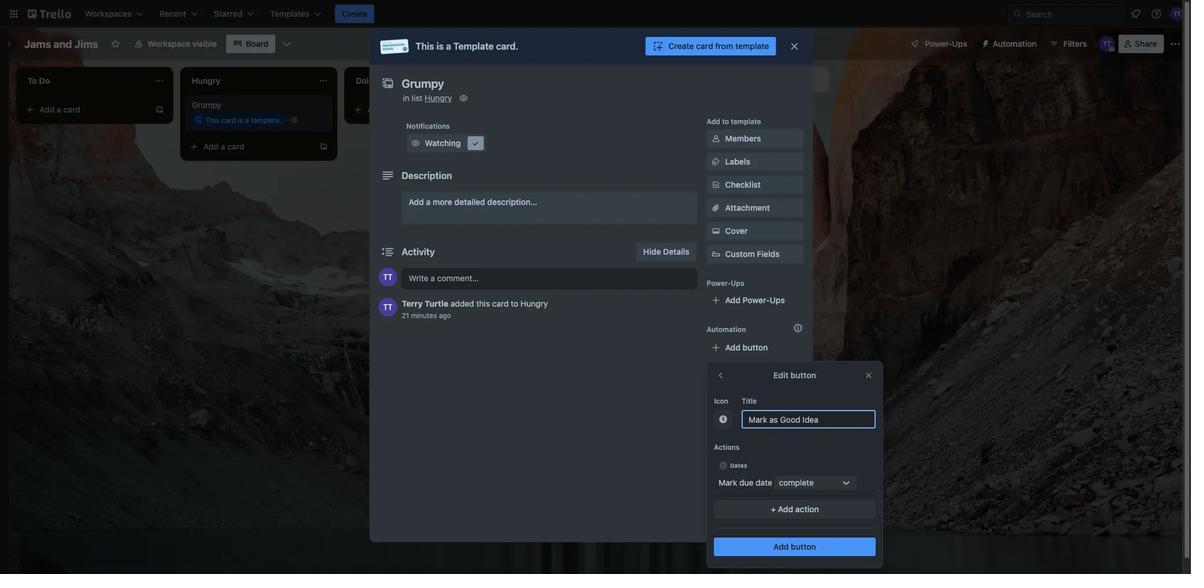 Task type: locate. For each thing, give the bounding box(es) containing it.
sm image down the return to previous screen image
[[711, 388, 722, 400]]

0 horizontal spatial share
[[726, 510, 748, 520]]

1 horizontal spatial from
[[745, 464, 763, 473]]

terry turtle (terryturtle) image right filters
[[1100, 36, 1116, 52]]

template down 'copy'
[[726, 435, 761, 445]]

this up in list hungry
[[416, 41, 434, 52]]

terry turtle (terryturtle) image
[[1171, 7, 1185, 21], [1100, 36, 1116, 52], [379, 268, 397, 287]]

hide from list
[[726, 464, 777, 473]]

0 vertical spatial create from template… image
[[155, 105, 164, 114]]

search image
[[1014, 9, 1023, 18]]

sm image for watching
[[410, 138, 422, 149]]

1 horizontal spatial automation
[[993, 39, 1037, 49]]

1 horizontal spatial hungry
[[521, 299, 548, 309]]

add button down + add action
[[774, 542, 817, 552]]

activity
[[402, 246, 435, 257]]

this down grumpy
[[206, 116, 220, 124]]

is
[[437, 41, 444, 52], [238, 116, 243, 124]]

minutes
[[411, 312, 437, 320]]

2 horizontal spatial terry turtle (terryturtle) image
[[1171, 7, 1185, 21]]

share left "show menu" icon
[[1135, 39, 1158, 49]]

0 horizontal spatial this
[[206, 116, 220, 124]]

add button
[[726, 343, 768, 353], [774, 542, 817, 552]]

1 vertical spatial share button
[[707, 506, 804, 524]]

sm image
[[977, 35, 993, 51], [711, 133, 722, 144], [410, 138, 422, 149], [711, 156, 722, 168], [711, 179, 722, 191], [711, 388, 722, 400], [711, 486, 722, 498]]

ups left automation button in the top of the page
[[953, 39, 968, 49]]

add a more detailed description… link
[[402, 192, 698, 224]]

terry turtle (terryturtle) image up terry turtle (terryturtle) image
[[379, 268, 397, 287]]

title
[[742, 397, 757, 405]]

template left card. at the top of the page
[[454, 41, 494, 52]]

sm image left the labels
[[711, 156, 722, 168]]

ups down fields
[[770, 296, 785, 305]]

0 vertical spatial from
[[716, 41, 734, 51]]

ups inside button
[[953, 39, 968, 49]]

1 horizontal spatial ups
[[770, 296, 785, 305]]

None text field
[[396, 73, 778, 94]]

automation
[[993, 39, 1037, 49], [707, 325, 746, 333]]

sm image inside hide from list "link"
[[711, 463, 722, 474]]

1 vertical spatial hungry
[[521, 299, 548, 309]]

add button button
[[707, 339, 804, 357], [714, 538, 876, 557]]

list up date
[[765, 464, 777, 473]]

ups up add power-ups
[[731, 279, 745, 287]]

template inside create card from template 'button'
[[736, 41, 770, 51]]

create for create
[[342, 9, 368, 18]]

visible
[[193, 39, 217, 49]]

1 vertical spatial terry turtle (terryturtle) image
[[1100, 36, 1116, 52]]

2 horizontal spatial power-
[[925, 39, 953, 49]]

card inside 'button'
[[696, 41, 714, 51]]

1 horizontal spatial create
[[669, 41, 694, 51]]

1 horizontal spatial is
[[437, 41, 444, 52]]

sm image down notifications
[[410, 138, 422, 149]]

a
[[446, 41, 451, 52], [57, 105, 61, 114], [385, 105, 389, 114], [245, 116, 249, 124], [221, 142, 225, 151], [426, 197, 431, 207]]

add a card button for the top create from template… image
[[21, 101, 150, 119]]

mark
[[719, 478, 738, 488]]

1 vertical spatial from
[[745, 464, 763, 473]]

0 vertical spatial list
[[412, 93, 423, 103]]

0 vertical spatial ups
[[953, 39, 968, 49]]

1 horizontal spatial template
[[726, 435, 761, 445]]

checklist
[[726, 180, 761, 190]]

close popover image
[[865, 371, 874, 380]]

hide inside "link"
[[726, 464, 743, 473]]

due
[[740, 478, 754, 488]]

2 vertical spatial power-
[[743, 296, 770, 305]]

share
[[1135, 39, 1158, 49], [726, 510, 748, 520]]

ups
[[953, 39, 968, 49], [731, 279, 745, 287], [770, 296, 785, 305]]

hungry down write a comment text field
[[521, 299, 548, 309]]

grumpy link
[[192, 99, 326, 111]]

hide left details at the top right of page
[[644, 247, 661, 257]]

1 horizontal spatial list
[[765, 464, 777, 473]]

workspace visible button
[[127, 35, 224, 53]]

0 horizontal spatial hide
[[644, 247, 661, 257]]

button right edit
[[791, 371, 817, 380]]

this
[[416, 41, 434, 52], [206, 116, 220, 124]]

button up move link
[[743, 343, 768, 353]]

1 vertical spatial this
[[206, 116, 220, 124]]

this
[[477, 299, 490, 309]]

sm image inside watching button
[[410, 138, 422, 149]]

1 vertical spatial automation
[[707, 325, 746, 333]]

turtle
[[425, 299, 449, 309]]

Search field
[[1023, 5, 1124, 23]]

1 vertical spatial list
[[765, 464, 777, 473]]

this for this card is a template.
[[206, 116, 220, 124]]

board
[[246, 39, 269, 49]]

create card from template button
[[646, 37, 776, 55]]

1 horizontal spatial share
[[1135, 39, 1158, 49]]

sm image for labels
[[711, 156, 722, 168]]

0 vertical spatial button
[[743, 343, 768, 353]]

members
[[726, 134, 761, 143]]

to up members
[[723, 117, 729, 125]]

0 horizontal spatial power-
[[707, 279, 731, 287]]

from
[[716, 41, 734, 51], [745, 464, 763, 473]]

0 vertical spatial this
[[416, 41, 434, 52]]

0 horizontal spatial add a card
[[39, 105, 80, 114]]

this card is a template.
[[206, 116, 282, 124]]

1 horizontal spatial add a card button
[[185, 138, 314, 156]]

0 horizontal spatial add a card button
[[21, 101, 150, 119]]

hungry up notifications
[[425, 93, 452, 103]]

create inside button
[[342, 9, 368, 18]]

list right the in
[[412, 93, 423, 103]]

jams
[[24, 38, 51, 50]]

1 vertical spatial create
[[669, 41, 694, 51]]

1 horizontal spatial this
[[416, 41, 434, 52]]

automation inside button
[[993, 39, 1037, 49]]

Mark due date… text field
[[742, 410, 876, 429]]

is up hungry link
[[437, 41, 444, 52]]

automation button
[[977, 35, 1044, 53]]

hungry
[[425, 93, 452, 103], [521, 299, 548, 309]]

copy
[[726, 412, 745, 422]]

hungry link
[[425, 93, 452, 103]]

is down grumpy link
[[238, 116, 243, 124]]

custom
[[726, 249, 755, 259]]

create inside 'button'
[[669, 41, 694, 51]]

0 horizontal spatial automation
[[707, 325, 746, 333]]

1 horizontal spatial to
[[723, 117, 729, 125]]

0 horizontal spatial template
[[454, 41, 494, 52]]

1 horizontal spatial add button
[[774, 542, 817, 552]]

create from template… image
[[155, 105, 164, 114], [319, 142, 328, 151]]

1 horizontal spatial terry turtle (terryturtle) image
[[1100, 36, 1116, 52]]

1 vertical spatial actions
[[714, 443, 740, 451]]

this for this is a template card.
[[416, 41, 434, 52]]

automation down add power-ups
[[707, 325, 746, 333]]

labels link
[[707, 153, 804, 171]]

in list hungry
[[403, 93, 452, 103]]

terry turtle (terryturtle) image right the open information menu icon
[[1171, 7, 1185, 21]]

add button button up edit
[[707, 339, 804, 357]]

card.
[[496, 41, 519, 52]]

sm image
[[458, 92, 470, 104], [470, 138, 482, 149], [711, 225, 722, 237], [711, 411, 722, 423], [718, 414, 729, 425], [711, 435, 722, 446], [711, 463, 722, 474]]

template
[[454, 41, 494, 52], [726, 435, 761, 445]]

create
[[342, 9, 368, 18], [669, 41, 694, 51]]

1 horizontal spatial power-ups
[[925, 39, 968, 49]]

0 vertical spatial is
[[437, 41, 444, 52]]

to inside terry turtle added this card to hungry 21 minutes ago
[[511, 299, 519, 309]]

to right this
[[511, 299, 519, 309]]

custom fields button
[[707, 249, 804, 260]]

filters
[[1064, 39, 1088, 49]]

button down action
[[791, 542, 817, 552]]

automation down search image at right
[[993, 39, 1037, 49]]

and
[[53, 38, 72, 50]]

0 notifications image
[[1129, 7, 1143, 21]]

sm image inside watching button
[[470, 138, 482, 149]]

template
[[736, 41, 770, 51], [731, 117, 762, 125]]

power-ups button
[[902, 35, 975, 53]]

0 horizontal spatial to
[[511, 299, 519, 309]]

1 horizontal spatial add a card
[[203, 142, 245, 151]]

sm image inside delete link
[[711, 486, 722, 498]]

sm image for move
[[711, 388, 722, 400]]

1 vertical spatial template
[[726, 435, 761, 445]]

0 vertical spatial add button
[[726, 343, 768, 353]]

share button down 0 notifications icon
[[1119, 35, 1165, 53]]

sm image for members
[[711, 133, 722, 144]]

create for create card from template
[[669, 41, 694, 51]]

button
[[743, 343, 768, 353], [791, 371, 817, 380], [791, 542, 817, 552]]

icon
[[714, 397, 729, 405]]

1 vertical spatial to
[[511, 299, 519, 309]]

2 vertical spatial terry turtle (terryturtle) image
[[379, 268, 397, 287]]

power- inside button
[[925, 39, 953, 49]]

sm image left "checklist"
[[711, 179, 722, 191]]

1 vertical spatial share
[[726, 510, 748, 520]]

2 horizontal spatial ups
[[953, 39, 968, 49]]

sm image inside "labels" link
[[711, 156, 722, 168]]

sm image inside move link
[[711, 388, 722, 400]]

0 vertical spatial template
[[736, 41, 770, 51]]

2 horizontal spatial add a card
[[368, 105, 409, 114]]

share for the topmost share button
[[1135, 39, 1158, 49]]

power-ups
[[925, 39, 968, 49], [707, 279, 745, 287]]

date
[[756, 478, 773, 488]]

0 horizontal spatial hungry
[[425, 93, 452, 103]]

actions up dates
[[714, 443, 740, 451]]

share down delete
[[726, 510, 748, 520]]

return to previous screen image
[[717, 371, 726, 380]]

to
[[723, 117, 729, 125], [511, 299, 519, 309]]

share button
[[1119, 35, 1165, 53], [707, 506, 804, 524]]

actions up move
[[707, 373, 733, 381]]

share for share button to the left
[[726, 510, 748, 520]]

sm image right the power-ups button
[[977, 35, 993, 51]]

0 horizontal spatial terry turtle (terryturtle) image
[[379, 268, 397, 287]]

2 horizontal spatial add a card button
[[349, 101, 479, 119]]

sm image left delete
[[711, 486, 722, 498]]

1 vertical spatial hide
[[726, 464, 743, 473]]

0 horizontal spatial ups
[[731, 279, 745, 287]]

0 vertical spatial automation
[[993, 39, 1037, 49]]

hide up mark on the right
[[726, 464, 743, 473]]

0 horizontal spatial power-ups
[[707, 279, 745, 287]]

card inside terry turtle added this card to hungry 21 minutes ago
[[492, 299, 509, 309]]

1 vertical spatial power-
[[707, 279, 731, 287]]

0 vertical spatial power-
[[925, 39, 953, 49]]

sm image down the add to template at the right
[[711, 133, 722, 144]]

0 horizontal spatial from
[[716, 41, 734, 51]]

sm image inside automation button
[[977, 35, 993, 51]]

2 vertical spatial ups
[[770, 296, 785, 305]]

watching
[[425, 138, 461, 148]]

hide for hide from list
[[726, 464, 743, 473]]

1 vertical spatial is
[[238, 116, 243, 124]]

1 horizontal spatial share button
[[1119, 35, 1165, 53]]

0 horizontal spatial create from template… image
[[155, 105, 164, 114]]

sm image inside 'copy' link
[[711, 411, 722, 423]]

add button up the return to previous screen image
[[726, 343, 768, 353]]

checklist link
[[707, 176, 804, 194]]

sm image for delete
[[711, 486, 722, 498]]

add a card
[[39, 105, 80, 114], [368, 105, 409, 114], [203, 142, 245, 151]]

1 horizontal spatial hide
[[726, 464, 743, 473]]

0 vertical spatial to
[[723, 117, 729, 125]]

0 vertical spatial power-ups
[[925, 39, 968, 49]]

hide for hide details
[[644, 247, 661, 257]]

card
[[696, 41, 714, 51], [63, 105, 80, 114], [392, 105, 409, 114], [222, 116, 236, 124], [227, 142, 245, 151], [492, 299, 509, 309]]

sm image inside checklist link
[[711, 179, 722, 191]]

0 vertical spatial hide
[[644, 247, 661, 257]]

workspace visible
[[148, 39, 217, 49]]

filters button
[[1047, 35, 1091, 53]]

actions
[[707, 373, 733, 381], [714, 443, 740, 451]]

delete link
[[707, 483, 804, 501]]

board link
[[226, 35, 276, 53]]

add button button down + add action
[[714, 538, 876, 557]]

1 vertical spatial create from template… image
[[319, 142, 328, 151]]

added
[[451, 299, 474, 309]]

add a card button
[[21, 101, 150, 119], [349, 101, 479, 119], [185, 138, 314, 156]]

list
[[412, 93, 423, 103], [765, 464, 777, 473]]

share button down delete link
[[707, 506, 804, 524]]

edit
[[774, 371, 789, 380]]

0 vertical spatial share
[[1135, 39, 1158, 49]]

show menu image
[[1170, 38, 1182, 50]]

0 vertical spatial create
[[342, 9, 368, 18]]

sm image inside members link
[[711, 133, 722, 144]]

add
[[39, 105, 55, 114], [368, 105, 383, 114], [707, 117, 721, 125], [203, 142, 219, 151], [409, 197, 424, 207], [726, 296, 741, 305], [726, 343, 741, 353], [778, 505, 794, 514], [774, 542, 789, 552]]

sm image inside template button
[[711, 435, 722, 446]]

0 horizontal spatial create
[[342, 9, 368, 18]]

power-
[[925, 39, 953, 49], [707, 279, 731, 287], [743, 296, 770, 305]]



Task type: vqa. For each thing, say whether or not it's contained in the screenshot.
create from template… image for the leftmost ADD A CARD button
yes



Task type: describe. For each thing, give the bounding box(es) containing it.
0 horizontal spatial add button
[[726, 343, 768, 353]]

0 horizontal spatial share button
[[707, 506, 804, 524]]

power-ups inside button
[[925, 39, 968, 49]]

cover link
[[707, 222, 804, 240]]

fields
[[757, 249, 780, 259]]

complete
[[779, 478, 814, 488]]

1 vertical spatial ups
[[731, 279, 745, 287]]

watching button
[[407, 134, 486, 153]]

copy link
[[707, 408, 804, 427]]

Board name text field
[[18, 35, 104, 53]]

switch to… image
[[8, 8, 20, 20]]

details
[[663, 247, 690, 257]]

0 horizontal spatial is
[[238, 116, 243, 124]]

hide details
[[644, 247, 690, 257]]

add power-ups
[[726, 296, 785, 305]]

add a card button for create from template… image to the right
[[185, 138, 314, 156]]

delete
[[726, 487, 750, 496]]

template.
[[251, 116, 282, 124]]

21
[[402, 312, 409, 320]]

0 vertical spatial share button
[[1119, 35, 1165, 53]]

sm image for checklist
[[711, 179, 722, 191]]

list inside "link"
[[765, 464, 777, 473]]

hungry inside terry turtle added this card to hungry 21 minutes ago
[[521, 299, 548, 309]]

0 horizontal spatial list
[[412, 93, 423, 103]]

1 vertical spatial power-ups
[[707, 279, 745, 287]]

attachment button
[[707, 199, 804, 217]]

create card from template
[[669, 41, 770, 51]]

grumpy
[[192, 100, 221, 110]]

jims
[[74, 38, 98, 50]]

Write a comment text field
[[402, 268, 698, 289]]

0 vertical spatial hungry
[[425, 93, 452, 103]]

description…
[[488, 197, 538, 207]]

2 vertical spatial button
[[791, 542, 817, 552]]

open information menu image
[[1151, 8, 1163, 20]]

0 vertical spatial add button button
[[707, 339, 804, 357]]

attachment
[[726, 203, 770, 213]]

action
[[796, 505, 819, 514]]

workspace
[[148, 39, 190, 49]]

move link
[[707, 385, 804, 403]]

sm image for automation
[[977, 35, 993, 51]]

detailed
[[455, 197, 485, 207]]

1 horizontal spatial create from template… image
[[319, 142, 328, 151]]

template button
[[707, 431, 804, 450]]

hide details link
[[637, 243, 697, 261]]

template inside button
[[726, 435, 761, 445]]

members link
[[707, 129, 804, 148]]

dates
[[731, 462, 748, 469]]

primary element
[[0, 0, 1192, 28]]

0 vertical spatial terry turtle (terryturtle) image
[[1171, 7, 1185, 21]]

description
[[402, 170, 452, 181]]

1 vertical spatial add button
[[774, 542, 817, 552]]

1 vertical spatial template
[[731, 117, 762, 125]]

1 horizontal spatial power-
[[743, 296, 770, 305]]

1 vertical spatial add button button
[[714, 538, 876, 557]]

from inside create card from template 'button'
[[716, 41, 734, 51]]

hide from list link
[[707, 459, 804, 478]]

terry turtle (terryturtle) image
[[379, 298, 397, 317]]

create button
[[335, 5, 375, 23]]

this is a template card.
[[416, 41, 519, 52]]

add to template
[[707, 117, 762, 125]]

jams and jims
[[24, 38, 98, 50]]

customize views image
[[281, 38, 293, 50]]

more
[[433, 197, 452, 207]]

mark due date
[[719, 478, 773, 488]]

in
[[403, 93, 410, 103]]

cover
[[726, 226, 748, 236]]

notifications
[[407, 122, 450, 130]]

0 vertical spatial template
[[454, 41, 494, 52]]

move
[[726, 389, 746, 399]]

sm image inside "cover" link
[[711, 225, 722, 237]]

star or unstar board image
[[111, 39, 120, 49]]

custom fields
[[726, 249, 780, 259]]

21 minutes ago link
[[402, 312, 451, 320]]

+
[[771, 505, 776, 514]]

1 vertical spatial button
[[791, 371, 817, 380]]

from inside hide from list "link"
[[745, 464, 763, 473]]

terry turtle added this card to hungry 21 minutes ago
[[402, 299, 548, 320]]

edit button
[[774, 371, 817, 380]]

+ add action
[[771, 505, 819, 514]]

ago
[[439, 312, 451, 320]]

0 vertical spatial actions
[[707, 373, 733, 381]]

terry
[[402, 299, 423, 309]]

labels
[[726, 157, 751, 166]]

add power-ups link
[[707, 291, 804, 310]]

add a more detailed description…
[[409, 197, 538, 207]]



